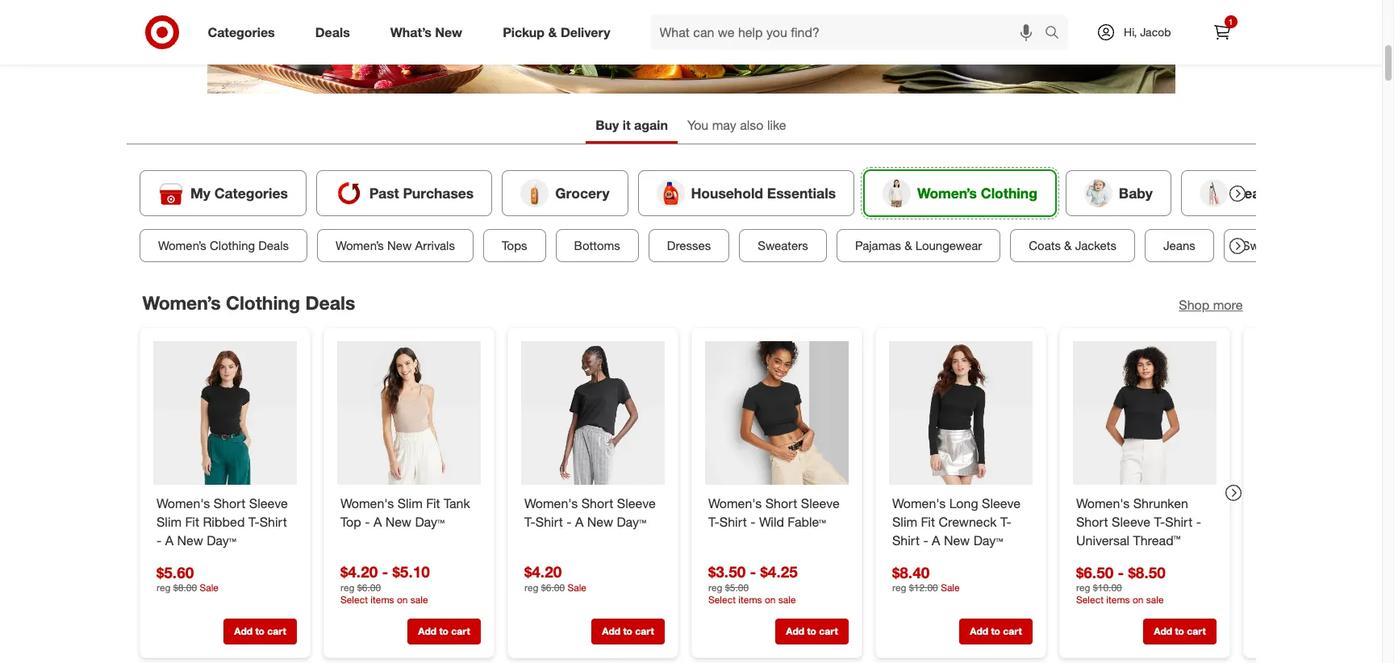 Task type: describe. For each thing, give the bounding box(es) containing it.
women's short sleeve t-shirt - wild fable™ link
[[708, 494, 845, 531]]

women's short sleeve slim fit ribbed t-shirt - a new day™ link
[[156, 494, 293, 550]]

fit inside women's slim fit tank top - a new day™
[[426, 495, 440, 511]]

also
[[740, 117, 764, 133]]

items for $4.20
[[370, 593, 394, 606]]

cart for $4.25
[[819, 625, 838, 637]]

$4.20 for reg
[[524, 562, 562, 581]]

beauty
[[1234, 185, 1282, 201]]

sweaters button
[[739, 229, 827, 262]]

$3.50 - $4.25 reg $5.00 select items on sale
[[708, 562, 798, 606]]

$6.50
[[1076, 563, 1114, 581]]

on for $8.50
[[1133, 594, 1144, 606]]

sweatshirts & hoodies
[[1242, 238, 1366, 253]]

pickup
[[503, 24, 545, 40]]

add to cart button for $12.00
[[959, 619, 1033, 645]]

shrunken
[[1133, 495, 1188, 511]]

cart for $12.00
[[1003, 625, 1022, 637]]

select for $3.50
[[708, 593, 736, 606]]

dresses
[[667, 238, 711, 253]]

sale for $6.50 - $8.50
[[1146, 594, 1164, 606]]

past purchases
[[369, 185, 474, 201]]

top
[[340, 514, 361, 530]]

2 vertical spatial deals
[[305, 291, 355, 314]]

short for $3.50 - $4.25
[[765, 495, 797, 511]]

- inside women's short sleeve t-shirt - wild fable™
[[750, 514, 755, 530]]

$8.40
[[892, 563, 930, 581]]

short for $4.20
[[581, 495, 613, 511]]

a inside women's long sleeve slim fit crewneck t- shirt - a new day™
[[932, 532, 940, 548]]

women's for $4.20 - $5.10
[[340, 495, 394, 511]]

$10.00
[[1093, 582, 1122, 594]]

slim inside women's slim fit tank top - a new day™
[[397, 495, 422, 511]]

my
[[190, 185, 210, 201]]

more
[[1214, 297, 1243, 313]]

women's for $8.40
[[892, 495, 946, 511]]

sweatshirts
[[1242, 238, 1306, 253]]

crewneck
[[938, 514, 997, 530]]

to for $8.00
[[255, 625, 264, 637]]

on for $4.25
[[765, 593, 776, 606]]

shirt inside women's short sleeve t-shirt - a new day™
[[535, 514, 563, 530]]

women's clothing deals button
[[139, 229, 307, 262]]

$8.40 reg $12.00 sale
[[892, 563, 960, 594]]

you
[[688, 117, 709, 133]]

sale for $3.50 - $4.25
[[778, 593, 796, 606]]

slim for $8.40
[[892, 514, 917, 530]]

women's shrunken short sleeve t-shirt - universal thread™ link
[[1076, 494, 1213, 550]]

women's short sleeve t-shirt - a new day™
[[524, 495, 655, 530]]

sweatshirts & hoodies button
[[1224, 229, 1384, 262]]

grocery
[[555, 185, 609, 201]]

reg inside $4.20 - $5.10 reg $6.00 select items on sale
[[340, 581, 354, 593]]

sale for $5.60
[[199, 582, 218, 594]]

search button
[[1038, 15, 1077, 53]]

$6.00 inside $4.20 reg $6.00 sale
[[541, 581, 565, 593]]

add for $8.50
[[1154, 625, 1172, 637]]

a inside women's slim fit tank top - a new day™
[[373, 514, 382, 530]]

women's short sleeve t-shirt - wild fable™
[[708, 495, 839, 530]]

baby button
[[1066, 170, 1171, 216]]

bottoms button
[[555, 229, 639, 262]]

new inside women's long sleeve slim fit crewneck t- shirt - a new day™
[[944, 532, 970, 548]]

tops
[[502, 238, 527, 253]]

women's down my
[[158, 238, 206, 253]]

pickup & delivery
[[503, 24, 611, 40]]

& for pajamas
[[904, 238, 912, 253]]

$8.00
[[173, 582, 197, 594]]

reg inside the $6.50 - $8.50 reg $10.00 select items on sale
[[1076, 582, 1090, 594]]

slim for $5.60
[[156, 514, 181, 530]]

reg inside $5.60 reg $8.00 sale
[[156, 582, 170, 594]]

on for $5.10
[[397, 593, 408, 606]]

dresses button
[[648, 229, 729, 262]]

women's clothing button
[[864, 170, 1056, 216]]

shop
[[1179, 297, 1210, 313]]

hi, jacob
[[1124, 25, 1171, 39]]

add for $6.00
[[602, 625, 620, 637]]

$4.20 - $5.10 reg $6.00 select items on sale
[[340, 562, 430, 606]]

$4.20 for -
[[340, 562, 377, 581]]

sale for $4.20 - $5.10
[[410, 593, 428, 606]]

- inside $4.20 - $5.10 reg $6.00 select items on sale
[[382, 562, 388, 581]]

jacob
[[1140, 25, 1171, 39]]

add to cart for $8.50
[[1154, 625, 1206, 637]]

women's long sleeve slim fit crewneck t- shirt - a new day™ link
[[892, 494, 1029, 550]]

shirt inside women's long sleeve slim fit crewneck t- shirt - a new day™
[[892, 532, 920, 548]]

$4.20 reg $6.00 sale
[[524, 562, 586, 593]]

- inside women's short sleeve slim fit ribbed t-shirt - a new day™
[[156, 532, 161, 548]]

add to cart button for $6.00
[[591, 619, 665, 645]]

new inside women's short sleeve slim fit ribbed t-shirt - a new day™
[[177, 532, 203, 548]]

women's short sleeve slim fit ribbed t-shirt - a new day™
[[156, 495, 287, 548]]

t- inside women's short sleeve t-shirt - a new day™
[[524, 514, 535, 530]]

buy
[[596, 117, 619, 133]]

- inside women's shrunken short sleeve t-shirt - universal thread™
[[1196, 514, 1201, 530]]

baby
[[1119, 185, 1153, 201]]

deals inside button
[[258, 238, 288, 253]]

to for $12.00
[[991, 625, 1000, 637]]

- inside women's long sleeve slim fit crewneck t- shirt - a new day™
[[923, 532, 928, 548]]

sleeve for $3.50 - $4.25
[[801, 495, 839, 511]]

coats & jackets
[[1029, 238, 1117, 253]]

short inside women's shrunken short sleeve t-shirt - universal thread™
[[1076, 514, 1108, 530]]

women's for $4.20
[[524, 495, 578, 511]]

shop more button
[[1179, 296, 1243, 314]]

universal
[[1076, 532, 1130, 548]]

fable™
[[788, 514, 826, 530]]

purchases
[[403, 185, 474, 201]]

new inside women's slim fit tank top - a new day™
[[385, 514, 411, 530]]

add to cart button for $8.00
[[223, 619, 297, 645]]

women's new arrivals button
[[317, 229, 473, 262]]

women's clothing
[[917, 185, 1037, 201]]

0 vertical spatial deals
[[315, 24, 350, 40]]

arrivals
[[415, 238, 455, 253]]

shirt inside women's short sleeve t-shirt - wild fable™
[[719, 514, 747, 530]]

my categories
[[190, 185, 288, 201]]

jeans
[[1163, 238, 1195, 253]]

women's clothing deals inside button
[[158, 238, 288, 253]]

pickup & delivery link
[[489, 15, 631, 50]]

my categories button
[[139, 170, 306, 216]]

categories inside button
[[214, 185, 288, 201]]

you may also like link
[[678, 110, 796, 144]]

add to cart button for $4.25
[[775, 619, 849, 645]]

ribbed
[[202, 514, 245, 530]]

1
[[1229, 17, 1233, 27]]

day™ inside women's short sleeve t-shirt - a new day™
[[617, 514, 646, 530]]

a inside women's short sleeve t-shirt - a new day™
[[575, 514, 583, 530]]

bottoms
[[574, 238, 620, 253]]

women's down women's clothing deals button
[[142, 291, 221, 314]]

cart for $6.00
[[635, 625, 654, 637]]

categories link
[[194, 15, 295, 50]]

sleeve for $5.60
[[249, 495, 287, 511]]

women's long sleeve slim fit crewneck t- shirt - a new day™
[[892, 495, 1020, 548]]

clothing inside women's clothing button
[[981, 185, 1037, 201]]

wild
[[759, 514, 784, 530]]

fit for $5.60
[[185, 514, 199, 530]]

0 vertical spatial categories
[[208, 24, 275, 40]]

What can we help you find? suggestions appear below search field
[[650, 15, 1049, 50]]

reg inside $3.50 - $4.25 reg $5.00 select items on sale
[[708, 581, 722, 593]]

women's for $3.50 - $4.25
[[708, 495, 762, 511]]

t- inside women's long sleeve slim fit crewneck t- shirt - a new day™
[[1000, 514, 1011, 530]]

clothing inside women's clothing deals button
[[209, 238, 255, 253]]

pajamas
[[855, 238, 901, 253]]



Task type: locate. For each thing, give the bounding box(es) containing it.
add to cart for $6.00
[[602, 625, 654, 637]]

1 horizontal spatial sale
[[567, 581, 586, 593]]

shirt
[[259, 514, 287, 530], [535, 514, 563, 530], [719, 514, 747, 530], [1165, 514, 1193, 530], [892, 532, 920, 548]]

select for $4.20
[[340, 593, 368, 606]]

women's up ribbed
[[156, 495, 210, 511]]

past
[[369, 185, 399, 201]]

& right coats
[[1064, 238, 1072, 253]]

0 horizontal spatial sale
[[199, 582, 218, 594]]

0 vertical spatial clothing
[[981, 185, 1037, 201]]

long
[[949, 495, 978, 511]]

t- inside women's short sleeve t-shirt - wild fable™
[[708, 514, 719, 530]]

women's inside women's short sleeve t-shirt - a new day™
[[524, 495, 578, 511]]

you may also like
[[688, 117, 787, 133]]

sleeve for $8.40
[[982, 495, 1020, 511]]

t-
[[248, 514, 259, 530], [524, 514, 535, 530], [708, 514, 719, 530], [1000, 514, 1011, 530], [1154, 514, 1165, 530]]

1 $6.00 from the left
[[357, 581, 381, 593]]

5 to from the left
[[991, 625, 1000, 637]]

women's shrunken short sleeve t-shirt - universal thread™ image
[[1073, 341, 1217, 485], [1073, 341, 1217, 485]]

& right pickup
[[548, 24, 557, 40]]

items for $6.50
[[1106, 594, 1130, 606]]

t- inside women's shrunken short sleeve t-shirt - universal thread™
[[1154, 514, 1165, 530]]

women's slim fit tank top - a new day™ link
[[340, 494, 477, 531]]

5 add to cart from the left
[[970, 625, 1022, 637]]

items inside the $6.50 - $8.50 reg $10.00 select items on sale
[[1106, 594, 1130, 606]]

grocery button
[[502, 170, 628, 216]]

$5.10
[[392, 562, 430, 581]]

$5.60
[[156, 563, 193, 581]]

add to cart for $12.00
[[970, 625, 1022, 637]]

women's new arrivals
[[335, 238, 455, 253]]

1 horizontal spatial on
[[765, 593, 776, 606]]

& right the pajamas
[[904, 238, 912, 253]]

items down the '$3.50'
[[738, 593, 762, 606]]

on inside the $6.50 - $8.50 reg $10.00 select items on sale
[[1133, 594, 1144, 606]]

sale inside $5.60 reg $8.00 sale
[[199, 582, 218, 594]]

a down crewneck
[[932, 532, 940, 548]]

fit for $8.40
[[921, 514, 935, 530]]

3 to from the left
[[623, 625, 632, 637]]

sale inside $3.50 - $4.25 reg $5.00 select items on sale
[[778, 593, 796, 606]]

clothing up coats
[[981, 185, 1037, 201]]

6 add to cart button from the left
[[1143, 619, 1217, 645]]

fit left tank
[[426, 495, 440, 511]]

hoodies
[[1320, 238, 1366, 253]]

add to cart for $4.25
[[786, 625, 838, 637]]

2 vertical spatial clothing
[[226, 291, 300, 314]]

sleeve inside women's shrunken short sleeve t-shirt - universal thread™
[[1112, 514, 1150, 530]]

women's up loungewear
[[917, 185, 977, 201]]

shirt down the shrunken
[[1165, 514, 1193, 530]]

buy it again
[[596, 117, 668, 133]]

reg
[[340, 581, 354, 593], [524, 581, 538, 593], [708, 581, 722, 593], [156, 582, 170, 594], [892, 582, 906, 594], [1076, 582, 1090, 594]]

1 add from the left
[[234, 625, 252, 637]]

6 to from the left
[[1175, 625, 1184, 637]]

$12.00
[[909, 582, 938, 594]]

2 women's from the left
[[340, 495, 394, 511]]

5 add from the left
[[970, 625, 988, 637]]

fit left ribbed
[[185, 514, 199, 530]]

0 vertical spatial women's clothing deals
[[158, 238, 288, 253]]

2 sale from the left
[[778, 593, 796, 606]]

items for $3.50
[[738, 593, 762, 606]]

again
[[634, 117, 668, 133]]

2 add to cart from the left
[[418, 625, 470, 637]]

4 cart from the left
[[819, 625, 838, 637]]

2 horizontal spatial select
[[1076, 594, 1104, 606]]

3 on from the left
[[1133, 594, 1144, 606]]

women's shrunken short sleeve t-shirt - universal thread™
[[1076, 495, 1201, 548]]

women's slim fit tank top - a new day™
[[340, 495, 470, 530]]

1 on from the left
[[397, 593, 408, 606]]

4 add to cart from the left
[[786, 625, 838, 637]]

t- inside women's short sleeve slim fit ribbed t-shirt - a new day™
[[248, 514, 259, 530]]

1 horizontal spatial sale
[[778, 593, 796, 606]]

sale inside $8.40 reg $12.00 sale
[[941, 582, 960, 594]]

add to cart button for $5.10
[[407, 619, 481, 645]]

loungewear
[[915, 238, 982, 253]]

select down the '$3.50'
[[708, 593, 736, 606]]

5 reg from the left
[[892, 582, 906, 594]]

5 add to cart button from the left
[[959, 619, 1033, 645]]

categories
[[208, 24, 275, 40], [214, 185, 288, 201]]

1 horizontal spatial $6.00
[[541, 581, 565, 593]]

0 horizontal spatial items
[[370, 593, 394, 606]]

& inside sweatshirts & hoodies button
[[1309, 238, 1317, 253]]

3 t- from the left
[[708, 514, 719, 530]]

$4.20 inside $4.20 - $5.10 reg $6.00 select items on sale
[[340, 562, 377, 581]]

1 women's from the left
[[156, 495, 210, 511]]

1 vertical spatial clothing
[[209, 238, 255, 253]]

new
[[435, 24, 463, 40], [387, 238, 411, 253], [385, 514, 411, 530], [587, 514, 613, 530], [177, 532, 203, 548], [944, 532, 970, 548]]

short inside women's short sleeve slim fit ribbed t-shirt - a new day™
[[213, 495, 245, 511]]

add for $8.00
[[234, 625, 252, 637]]

women's inside women's slim fit tank top - a new day™
[[340, 495, 394, 511]]

2 sale from the left
[[199, 582, 218, 594]]

shop more
[[1179, 297, 1243, 313]]

select inside $4.20 - $5.10 reg $6.00 select items on sale
[[340, 593, 368, 606]]

& for coats
[[1064, 238, 1072, 253]]

dish up for less image
[[207, 0, 1175, 94]]

select down $6.50
[[1076, 594, 1104, 606]]

1 add to cart button from the left
[[223, 619, 297, 645]]

1 items from the left
[[370, 593, 394, 606]]

women's short sleeve t-shirt - a new day™ link
[[524, 494, 661, 531]]

1 sale from the left
[[567, 581, 586, 593]]

1 select from the left
[[340, 593, 368, 606]]

new inside button
[[387, 238, 411, 253]]

slim up $5.60
[[156, 514, 181, 530]]

2 reg from the left
[[524, 581, 538, 593]]

select for $6.50
[[1076, 594, 1104, 606]]

buy it again link
[[586, 110, 678, 144]]

t- down the shrunken
[[1154, 514, 1165, 530]]

sale down women's short sleeve t-shirt - a new day™
[[567, 581, 586, 593]]

day™ inside women's short sleeve slim fit ribbed t-shirt - a new day™
[[206, 532, 236, 548]]

sleeve inside women's short sleeve t-shirt - a new day™
[[617, 495, 655, 511]]

& left hoodies
[[1309, 238, 1317, 253]]

shirt inside women's shrunken short sleeve t-shirt - universal thread™
[[1165, 514, 1193, 530]]

women's for $6.50 - $8.50
[[1076, 495, 1130, 511]]

$6.00 inside $4.20 - $5.10 reg $6.00 select items on sale
[[357, 581, 381, 593]]

sleeve for $4.20
[[617, 495, 655, 511]]

day™ inside women's long sleeve slim fit crewneck t- shirt - a new day™
[[973, 532, 1003, 548]]

sale right $12.00
[[941, 582, 960, 594]]

2 horizontal spatial on
[[1133, 594, 1144, 606]]

- inside $3.50 - $4.25 reg $5.00 select items on sale
[[750, 562, 756, 581]]

0 horizontal spatial slim
[[156, 514, 181, 530]]

- inside women's slim fit tank top - a new day™
[[365, 514, 370, 530]]

items
[[370, 593, 394, 606], [738, 593, 762, 606], [1106, 594, 1130, 606]]

tops button
[[483, 229, 546, 262]]

2 add from the left
[[418, 625, 436, 637]]

$4.25
[[760, 562, 798, 581]]

2 $6.00 from the left
[[541, 581, 565, 593]]

women's short sleeve t-shirt - a new day™ image
[[521, 341, 665, 485], [521, 341, 665, 485]]

0 horizontal spatial select
[[340, 593, 368, 606]]

new inside 'link'
[[435, 24, 463, 40]]

fit
[[426, 495, 440, 511], [185, 514, 199, 530], [921, 514, 935, 530]]

1 vertical spatial women's clothing deals
[[142, 291, 355, 314]]

jackets
[[1075, 238, 1117, 253]]

add
[[234, 625, 252, 637], [418, 625, 436, 637], [602, 625, 620, 637], [786, 625, 804, 637], [970, 625, 988, 637], [1154, 625, 1172, 637]]

short inside women's short sleeve t-shirt - a new day™
[[581, 495, 613, 511]]

$4.20
[[340, 562, 377, 581], [524, 562, 562, 581]]

clothing
[[981, 185, 1037, 201], [209, 238, 255, 253], [226, 291, 300, 314]]

2 t- from the left
[[524, 514, 535, 530]]

what's
[[390, 24, 432, 40]]

add for $5.10
[[418, 625, 436, 637]]

add to cart button for $8.50
[[1143, 619, 1217, 645]]

day™ inside women's slim fit tank top - a new day™
[[415, 514, 444, 530]]

3 add to cart button from the left
[[591, 619, 665, 645]]

2 cart from the left
[[451, 625, 470, 637]]

2 on from the left
[[765, 593, 776, 606]]

sleeve
[[249, 495, 287, 511], [617, 495, 655, 511], [801, 495, 839, 511], [982, 495, 1020, 511], [1112, 514, 1150, 530]]

1 $4.20 from the left
[[340, 562, 377, 581]]

hi,
[[1124, 25, 1137, 39]]

add to cart button
[[223, 619, 297, 645], [407, 619, 481, 645], [591, 619, 665, 645], [775, 619, 849, 645], [959, 619, 1033, 645], [1143, 619, 1217, 645]]

sale inside $4.20 - $5.10 reg $6.00 select items on sale
[[410, 593, 428, 606]]

a up $4.20 reg $6.00 sale
[[575, 514, 583, 530]]

0 horizontal spatial fit
[[185, 514, 199, 530]]

$5.00
[[725, 581, 749, 593]]

& for sweatshirts
[[1309, 238, 1317, 253]]

6 add to cart from the left
[[1154, 625, 1206, 637]]

thread™
[[1133, 532, 1180, 548]]

4 t- from the left
[[1000, 514, 1011, 530]]

t- right ribbed
[[248, 514, 259, 530]]

3 add from the left
[[602, 625, 620, 637]]

1 sale from the left
[[410, 593, 428, 606]]

add for $4.25
[[786, 625, 804, 637]]

1 reg from the left
[[340, 581, 354, 593]]

slim
[[397, 495, 422, 511], [156, 514, 181, 530], [892, 514, 917, 530]]

fit inside women's short sleeve slim fit ribbed t-shirt - a new day™
[[185, 514, 199, 530]]

household essentials
[[691, 185, 836, 201]]

women's inside women's long sleeve slim fit crewneck t- shirt - a new day™
[[892, 495, 946, 511]]

5 cart from the left
[[1003, 625, 1022, 637]]

sleeve inside women's short sleeve slim fit ribbed t-shirt - a new day™
[[249, 495, 287, 511]]

1 horizontal spatial select
[[708, 593, 736, 606]]

$4.20 inside $4.20 reg $6.00 sale
[[524, 562, 562, 581]]

1 horizontal spatial $4.20
[[524, 562, 562, 581]]

short for $5.60
[[213, 495, 245, 511]]

coats
[[1029, 238, 1061, 253]]

6 add from the left
[[1154, 625, 1172, 637]]

cart for $8.50
[[1187, 625, 1206, 637]]

$6.50 - $8.50 reg $10.00 select items on sale
[[1076, 563, 1166, 606]]

items inside $4.20 - $5.10 reg $6.00 select items on sale
[[370, 593, 394, 606]]

on inside $4.20 - $5.10 reg $6.00 select items on sale
[[397, 593, 408, 606]]

4 add from the left
[[786, 625, 804, 637]]

on down $5.10
[[397, 593, 408, 606]]

3 women's from the left
[[524, 495, 578, 511]]

2 horizontal spatial sale
[[941, 582, 960, 594]]

pajamas & loungewear button
[[836, 229, 1000, 262]]

1 add to cart from the left
[[234, 625, 286, 637]]

4 reg from the left
[[156, 582, 170, 594]]

1 horizontal spatial items
[[738, 593, 762, 606]]

clothing down the "my categories"
[[209, 238, 255, 253]]

- inside the $6.50 - $8.50 reg $10.00 select items on sale
[[1118, 563, 1124, 581]]

3 cart from the left
[[635, 625, 654, 637]]

a inside women's short sleeve slim fit ribbed t-shirt - a new day™
[[165, 532, 173, 548]]

women's inside women's shrunken short sleeve t-shirt - universal thread™
[[1076, 495, 1130, 511]]

fit left crewneck
[[921, 514, 935, 530]]

women's for $5.60
[[156, 495, 210, 511]]

reg inside $4.20 reg $6.00 sale
[[524, 581, 538, 593]]

1 link
[[1204, 15, 1240, 50]]

a right top
[[373, 514, 382, 530]]

6 cart from the left
[[1187, 625, 1206, 637]]

jeans button
[[1145, 229, 1214, 262]]

like
[[767, 117, 787, 133]]

0 horizontal spatial $4.20
[[340, 562, 377, 581]]

cart
[[267, 625, 286, 637], [451, 625, 470, 637], [635, 625, 654, 637], [819, 625, 838, 637], [1003, 625, 1022, 637], [1187, 625, 1206, 637]]

to for $5.10
[[439, 625, 448, 637]]

a up $5.60
[[165, 532, 173, 548]]

what's new
[[390, 24, 463, 40]]

deals
[[315, 24, 350, 40], [258, 238, 288, 253], [305, 291, 355, 314]]

women's up wild
[[708, 495, 762, 511]]

essentials
[[767, 185, 836, 201]]

& inside pickup & delivery link
[[548, 24, 557, 40]]

1 vertical spatial categories
[[214, 185, 288, 201]]

to
[[255, 625, 264, 637], [439, 625, 448, 637], [623, 625, 632, 637], [807, 625, 816, 637], [991, 625, 1000, 637], [1175, 625, 1184, 637]]

cart for $8.00
[[267, 625, 286, 637]]

3 reg from the left
[[708, 581, 722, 593]]

tank
[[444, 495, 470, 511]]

it
[[623, 117, 631, 133]]

reg inside $8.40 reg $12.00 sale
[[892, 582, 906, 594]]

sale down $8.50
[[1146, 594, 1164, 606]]

4 add to cart button from the left
[[775, 619, 849, 645]]

t- up $4.20 reg $6.00 sale
[[524, 514, 535, 530]]

1 horizontal spatial slim
[[397, 495, 422, 511]]

1 t- from the left
[[248, 514, 259, 530]]

1 vertical spatial deals
[[258, 238, 288, 253]]

add to cart for $8.00
[[234, 625, 286, 637]]

clothing down women's clothing deals button
[[226, 291, 300, 314]]

women's short sleeve slim fit ribbed t-shirt - a new day™ image
[[153, 341, 297, 485], [153, 341, 297, 485]]

sleeve inside women's short sleeve t-shirt - wild fable™
[[801, 495, 839, 511]]

may
[[712, 117, 737, 133]]

sale down $5.10
[[410, 593, 428, 606]]

& inside pajamas & loungewear "button"
[[904, 238, 912, 253]]

to for $6.00
[[623, 625, 632, 637]]

women's inside women's short sleeve slim fit ribbed t-shirt - a new day™
[[156, 495, 210, 511]]

2 add to cart button from the left
[[407, 619, 481, 645]]

women's short sleeve t-shirt - wild fable™ image
[[705, 341, 849, 485], [705, 341, 849, 485]]

1 to from the left
[[255, 625, 264, 637]]

sale
[[567, 581, 586, 593], [199, 582, 218, 594], [941, 582, 960, 594]]

shirt left wild
[[719, 514, 747, 530]]

slim left tank
[[397, 495, 422, 511]]

women's up $4.20 reg $6.00 sale
[[524, 495, 578, 511]]

sale down $4.25
[[778, 593, 796, 606]]

sale inside the $6.50 - $8.50 reg $10.00 select items on sale
[[1146, 594, 1164, 606]]

2 items from the left
[[738, 593, 762, 606]]

women's long sleeve slim fit crewneck t-shirt - a new day™ image
[[889, 341, 1033, 485], [889, 341, 1033, 485]]

slim up '$8.40'
[[892, 514, 917, 530]]

3 add to cart from the left
[[602, 625, 654, 637]]

sleeve inside women's long sleeve slim fit crewneck t- shirt - a new day™
[[982, 495, 1020, 511]]

add to cart for $5.10
[[418, 625, 470, 637]]

new inside women's short sleeve t-shirt - a new day™
[[587, 514, 613, 530]]

& inside coats & jackets button
[[1064, 238, 1072, 253]]

0 horizontal spatial on
[[397, 593, 408, 606]]

3 sale from the left
[[941, 582, 960, 594]]

women's clothing deals
[[158, 238, 288, 253], [142, 291, 355, 314]]

2 horizontal spatial sale
[[1146, 594, 1164, 606]]

sale
[[410, 593, 428, 606], [778, 593, 796, 606], [1146, 594, 1164, 606]]

items down $6.50
[[1106, 594, 1130, 606]]

deals link
[[302, 15, 370, 50]]

0 horizontal spatial $6.00
[[357, 581, 381, 593]]

to for $4.25
[[807, 625, 816, 637]]

0 horizontal spatial sale
[[410, 593, 428, 606]]

short inside women's short sleeve t-shirt - wild fable™
[[765, 495, 797, 511]]

6 women's from the left
[[1076, 495, 1130, 511]]

select down top
[[340, 593, 368, 606]]

past purchases button
[[316, 170, 492, 216]]

coats & jackets button
[[1010, 229, 1135, 262]]

6 reg from the left
[[1076, 582, 1090, 594]]

women's clothing deals down my categories button
[[158, 238, 288, 253]]

sale right $8.00
[[199, 582, 218, 594]]

- inside women's short sleeve t-shirt - a new day™
[[566, 514, 571, 530]]

2 horizontal spatial slim
[[892, 514, 917, 530]]

& for pickup
[[548, 24, 557, 40]]

-
[[365, 514, 370, 530], [566, 514, 571, 530], [750, 514, 755, 530], [1196, 514, 1201, 530], [156, 532, 161, 548], [923, 532, 928, 548], [382, 562, 388, 581], [750, 562, 756, 581], [1118, 563, 1124, 581]]

on down $8.50
[[1133, 594, 1144, 606]]

3 sale from the left
[[1146, 594, 1164, 606]]

women's left long at bottom right
[[892, 495, 946, 511]]

3 select from the left
[[1076, 594, 1104, 606]]

women's slim fit tank top - a new day™ image
[[337, 341, 481, 485], [337, 341, 481, 485]]

sale for $8.40
[[941, 582, 960, 594]]

fit inside women's long sleeve slim fit crewneck t- shirt - a new day™
[[921, 514, 935, 530]]

sale inside $4.20 reg $6.00 sale
[[567, 581, 586, 593]]

women's up universal
[[1076, 495, 1130, 511]]

2 horizontal spatial fit
[[921, 514, 935, 530]]

household essentials button
[[638, 170, 854, 216]]

women's inside women's short sleeve t-shirt - wild fable™
[[708, 495, 762, 511]]

5 t- from the left
[[1154, 514, 1165, 530]]

sweaters
[[758, 238, 808, 253]]

shirt up '$8.40'
[[892, 532, 920, 548]]

t- right crewneck
[[1000, 514, 1011, 530]]

$4.20 down women's short sleeve t-shirt - a new day™
[[524, 562, 562, 581]]

2 to from the left
[[439, 625, 448, 637]]

items down $5.10
[[370, 593, 394, 606]]

shirt right ribbed
[[259, 514, 287, 530]]

1 cart from the left
[[267, 625, 286, 637]]

add for $12.00
[[970, 625, 988, 637]]

women's clothing deals down women's clothing deals button
[[142, 291, 355, 314]]

shirt up $4.20 reg $6.00 sale
[[535, 514, 563, 530]]

5 women's from the left
[[892, 495, 946, 511]]

items inside $3.50 - $4.25 reg $5.00 select items on sale
[[738, 593, 762, 606]]

$3.50
[[708, 562, 746, 581]]

t- up the '$3.50'
[[708, 514, 719, 530]]

$5.60 reg $8.00 sale
[[156, 563, 218, 594]]

2 select from the left
[[708, 593, 736, 606]]

3 items from the left
[[1106, 594, 1130, 606]]

to for $8.50
[[1175, 625, 1184, 637]]

on down $4.25
[[765, 593, 776, 606]]

1 horizontal spatial fit
[[426, 495, 440, 511]]

slim inside women's short sleeve slim fit ribbed t-shirt - a new day™
[[156, 514, 181, 530]]

delivery
[[561, 24, 611, 40]]

what's new link
[[377, 15, 483, 50]]

$4.20 down top
[[340, 562, 377, 581]]

4 women's from the left
[[708, 495, 762, 511]]

shirt inside women's short sleeve slim fit ribbed t-shirt - a new day™
[[259, 514, 287, 530]]

sale for $4.20
[[567, 581, 586, 593]]

4 to from the left
[[807, 625, 816, 637]]

women's down the past
[[335, 238, 384, 253]]

select inside $3.50 - $4.25 reg $5.00 select items on sale
[[708, 593, 736, 606]]

2 horizontal spatial items
[[1106, 594, 1130, 606]]

cart for $5.10
[[451, 625, 470, 637]]

women's up top
[[340, 495, 394, 511]]

select inside the $6.50 - $8.50 reg $10.00 select items on sale
[[1076, 594, 1104, 606]]

search
[[1038, 25, 1077, 42]]

slim inside women's long sleeve slim fit crewneck t- shirt - a new day™
[[892, 514, 917, 530]]

on inside $3.50 - $4.25 reg $5.00 select items on sale
[[765, 593, 776, 606]]

2 $4.20 from the left
[[524, 562, 562, 581]]



Task type: vqa. For each thing, say whether or not it's contained in the screenshot.


